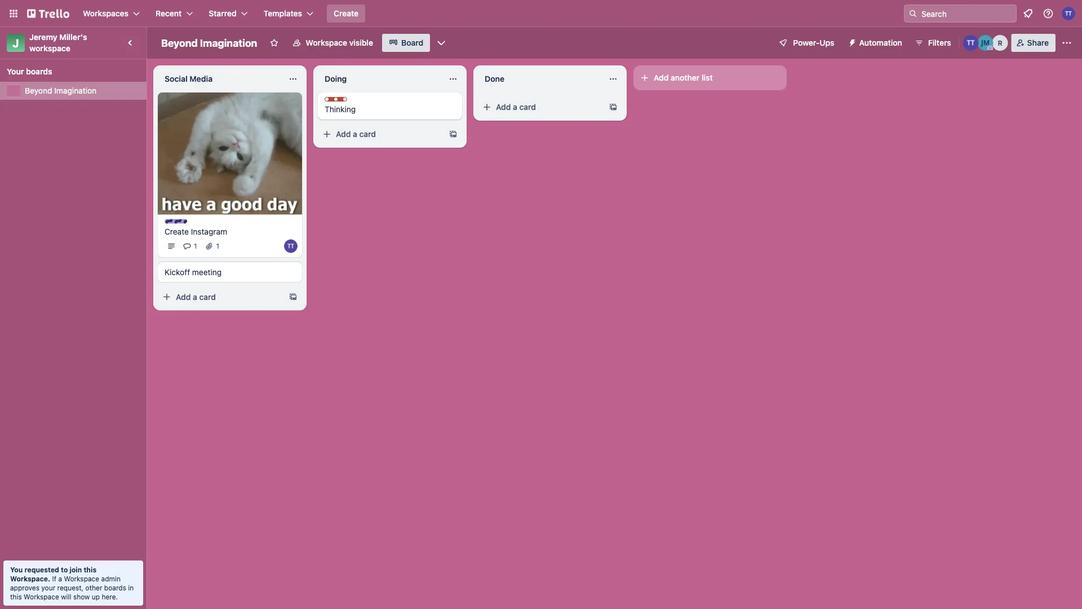 Task type: describe. For each thing, give the bounding box(es) containing it.
customize views image
[[436, 37, 447, 49]]

color: purple, title: none image
[[165, 219, 187, 224]]

2 1 from the left
[[216, 242, 219, 250]]

color: bold red, title: "thoughts" element
[[325, 97, 367, 105]]

add for done
[[496, 102, 511, 112]]

create for create
[[334, 9, 359, 18]]

starred button
[[202, 5, 255, 23]]

templates
[[264, 9, 302, 18]]

workspace visible
[[306, 38, 373, 47]]

admin
[[101, 575, 121, 583]]

requested
[[24, 566, 59, 574]]

approves
[[10, 584, 39, 592]]

power-ups
[[794, 38, 835, 47]]

add for social media
[[176, 292, 191, 301]]

show
[[73, 593, 90, 601]]

card for done
[[520, 102, 536, 112]]

create from template… image for social media
[[289, 292, 298, 301]]

thoughts thinking
[[325, 98, 367, 114]]

if a workspace admin approves your request, other boards in this workspace will show up here.
[[10, 575, 134, 601]]

join
[[70, 566, 82, 574]]

add a card for done
[[496, 102, 536, 112]]

0 horizontal spatial workspace
[[24, 593, 59, 601]]

your
[[41, 584, 55, 592]]

create instagram link
[[165, 226, 296, 237]]

add another list button
[[634, 65, 787, 90]]

if
[[52, 575, 56, 583]]

0 horizontal spatial beyond imagination
[[25, 86, 97, 95]]

social media
[[165, 74, 213, 83]]

1 vertical spatial beyond
[[25, 86, 52, 95]]

this member is an admin of this board. image
[[988, 46, 994, 51]]

terry turtle (terryturtle) image
[[1063, 7, 1076, 20]]

1 1 from the left
[[194, 242, 197, 250]]

instagram
[[191, 227, 227, 236]]

workspaces button
[[76, 5, 147, 23]]

add for doing
[[336, 129, 351, 139]]

a inside if a workspace admin approves your request, other boards in this workspace will show up here.
[[58, 575, 62, 583]]

Search field
[[918, 5, 1017, 22]]

automation
[[860, 38, 903, 47]]

will
[[61, 593, 71, 601]]

jeremy
[[29, 32, 57, 42]]

r
[[999, 39, 1003, 47]]

create from template… image
[[449, 130, 458, 139]]

your boards
[[7, 67, 52, 76]]

another
[[671, 73, 700, 82]]

open information menu image
[[1043, 8, 1055, 19]]

0 horizontal spatial terry turtle (terryturtle) image
[[284, 239, 298, 253]]

jeremy miller (jeremymiller198) image
[[978, 35, 994, 51]]

thoughts
[[336, 98, 367, 105]]

your
[[7, 67, 24, 76]]

Social Media text field
[[158, 70, 282, 88]]

kickoff meeting
[[165, 267, 222, 277]]

social
[[165, 74, 188, 83]]

filters
[[929, 38, 952, 47]]

list
[[702, 73, 713, 82]]

star or unstar board image
[[270, 38, 279, 47]]

create from template… image for done
[[609, 103, 618, 112]]

Doing text field
[[318, 70, 442, 88]]

visible
[[350, 38, 373, 47]]

jeremy miller's workspace
[[29, 32, 89, 53]]

show menu image
[[1062, 37, 1073, 49]]

boards inside if a workspace admin approves your request, other boards in this workspace will show up here.
[[104, 584, 126, 592]]

add a card button for doing
[[318, 125, 444, 143]]

board link
[[382, 34, 430, 52]]

workspace navigation collapse icon image
[[123, 35, 139, 51]]

this inside you requested to join this workspace.
[[84, 566, 97, 574]]

share button
[[1012, 34, 1056, 52]]

workspace.
[[10, 575, 50, 583]]



Task type: locate. For each thing, give the bounding box(es) containing it.
add left another
[[654, 73, 669, 82]]

add a card
[[496, 102, 536, 112], [336, 129, 376, 139], [176, 292, 216, 301]]

beyond imagination down your boards with 1 items element
[[25, 86, 97, 95]]

workspaces
[[83, 9, 129, 18]]

done
[[485, 74, 505, 83]]

workspace
[[306, 38, 347, 47], [64, 575, 99, 583], [24, 593, 59, 601]]

request,
[[57, 584, 84, 592]]

templates button
[[257, 5, 320, 23]]

filters button
[[912, 34, 955, 52]]

1 down create instagram
[[194, 242, 197, 250]]

add a card down kickoff meeting
[[176, 292, 216, 301]]

a for done
[[513, 102, 518, 112]]

0 vertical spatial card
[[520, 102, 536, 112]]

automation button
[[844, 34, 910, 52]]

1 horizontal spatial terry turtle (terryturtle) image
[[964, 35, 979, 51]]

1 vertical spatial create
[[165, 227, 189, 236]]

1 vertical spatial imagination
[[54, 86, 97, 95]]

1 horizontal spatial imagination
[[200, 37, 257, 49]]

2 vertical spatial add a card button
[[158, 288, 284, 306]]

boards down the admin
[[104, 584, 126, 592]]

2 vertical spatial card
[[199, 292, 216, 301]]

1 vertical spatial workspace
[[64, 575, 99, 583]]

beyond imagination inside board name text box
[[161, 37, 257, 49]]

beyond down recent dropdown button
[[161, 37, 198, 49]]

0 notifications image
[[1022, 7, 1035, 20]]

media
[[190, 74, 213, 83]]

add a card for doing
[[336, 129, 376, 139]]

add a card button
[[478, 98, 605, 116], [318, 125, 444, 143], [158, 288, 284, 306]]

meeting
[[192, 267, 222, 277]]

card
[[520, 102, 536, 112], [360, 129, 376, 139], [199, 292, 216, 301]]

0 horizontal spatial boards
[[26, 67, 52, 76]]

beyond down your boards
[[25, 86, 52, 95]]

this right join
[[84, 566, 97, 574]]

ups
[[820, 38, 835, 47]]

recent button
[[149, 5, 200, 23]]

this
[[84, 566, 97, 574], [10, 593, 22, 601]]

1 horizontal spatial create
[[334, 9, 359, 18]]

you
[[10, 566, 23, 574]]

create up workspace visible
[[334, 9, 359, 18]]

a right if
[[58, 575, 62, 583]]

1 vertical spatial terry turtle (terryturtle) image
[[284, 239, 298, 253]]

a down the thinking
[[353, 129, 358, 139]]

1 vertical spatial this
[[10, 593, 22, 601]]

your boards with 1 items element
[[7, 65, 134, 78]]

create for create instagram
[[165, 227, 189, 236]]

1 down "instagram"
[[216, 242, 219, 250]]

2 horizontal spatial add a card button
[[478, 98, 605, 116]]

workspace down your
[[24, 593, 59, 601]]

add
[[654, 73, 669, 82], [496, 102, 511, 112], [336, 129, 351, 139], [176, 292, 191, 301]]

0 horizontal spatial beyond
[[25, 86, 52, 95]]

add down done
[[496, 102, 511, 112]]

thinking link
[[325, 104, 456, 115]]

Board name text field
[[156, 34, 263, 52]]

add another list
[[654, 73, 713, 82]]

create button
[[327, 5, 366, 23]]

0 vertical spatial create from template… image
[[609, 103, 618, 112]]

1 horizontal spatial card
[[360, 129, 376, 139]]

0 vertical spatial boards
[[26, 67, 52, 76]]

create down color: purple, title: none icon in the left of the page
[[165, 227, 189, 236]]

this inside if a workspace admin approves your request, other boards in this workspace will show up here.
[[10, 593, 22, 601]]

recent
[[156, 9, 182, 18]]

add a card button for done
[[478, 98, 605, 116]]

workspace
[[29, 44, 70, 53]]

imagination inside board name text box
[[200, 37, 257, 49]]

1 horizontal spatial workspace
[[64, 575, 99, 583]]

card down done text field
[[520, 102, 536, 112]]

other
[[85, 584, 102, 592]]

1 horizontal spatial add a card button
[[318, 125, 444, 143]]

0 horizontal spatial create
[[165, 227, 189, 236]]

r button
[[993, 35, 1009, 51]]

add inside button
[[654, 73, 669, 82]]

workspace visible button
[[286, 34, 380, 52]]

here.
[[102, 593, 118, 601]]

add down the thinking
[[336, 129, 351, 139]]

add a card down the thinking
[[336, 129, 376, 139]]

imagination
[[200, 37, 257, 49], [54, 86, 97, 95]]

a for doing
[[353, 129, 358, 139]]

0 vertical spatial this
[[84, 566, 97, 574]]

0 vertical spatial add a card
[[496, 102, 536, 112]]

imagination down starred popup button
[[200, 37, 257, 49]]

0 horizontal spatial add a card button
[[158, 288, 284, 306]]

in
[[128, 584, 134, 592]]

add a card button down done text field
[[478, 98, 605, 116]]

add a card button down kickoff meeting link
[[158, 288, 284, 306]]

search image
[[909, 9, 918, 18]]

doing
[[325, 74, 347, 83]]

kickoff meeting link
[[165, 266, 296, 278]]

1 vertical spatial create from template… image
[[289, 292, 298, 301]]

0 horizontal spatial 1
[[194, 242, 197, 250]]

2 vertical spatial workspace
[[24, 593, 59, 601]]

2 horizontal spatial add a card
[[496, 102, 536, 112]]

power-
[[794, 38, 820, 47]]

starred
[[209, 9, 237, 18]]

0 horizontal spatial card
[[199, 292, 216, 301]]

back to home image
[[27, 5, 69, 23]]

add down kickoff
[[176, 292, 191, 301]]

1 vertical spatial beyond imagination
[[25, 86, 97, 95]]

you requested to join this workspace.
[[10, 566, 97, 583]]

terry turtle (terryturtle) image
[[964, 35, 979, 51], [284, 239, 298, 253]]

1 horizontal spatial create from template… image
[[609, 103, 618, 112]]

add a card button for social media
[[158, 288, 284, 306]]

1 horizontal spatial beyond
[[161, 37, 198, 49]]

imagination down your boards with 1 items element
[[54, 86, 97, 95]]

up
[[92, 593, 100, 601]]

0 vertical spatial create
[[334, 9, 359, 18]]

2 horizontal spatial card
[[520, 102, 536, 112]]

j
[[13, 36, 19, 49]]

card down the thinking 'link'
[[360, 129, 376, 139]]

Done text field
[[478, 70, 602, 88]]

a for social media
[[193, 292, 197, 301]]

0 vertical spatial imagination
[[200, 37, 257, 49]]

0 vertical spatial beyond imagination
[[161, 37, 257, 49]]

kickoff
[[165, 267, 190, 277]]

a
[[513, 102, 518, 112], [353, 129, 358, 139], [193, 292, 197, 301], [58, 575, 62, 583]]

boards
[[26, 67, 52, 76], [104, 584, 126, 592]]

create inside create instagram link
[[165, 227, 189, 236]]

1 vertical spatial add a card button
[[318, 125, 444, 143]]

0 vertical spatial workspace
[[306, 38, 347, 47]]

0 horizontal spatial imagination
[[54, 86, 97, 95]]

to
[[61, 566, 68, 574]]

2 horizontal spatial workspace
[[306, 38, 347, 47]]

card for social media
[[199, 292, 216, 301]]

1 horizontal spatial this
[[84, 566, 97, 574]]

primary element
[[0, 0, 1083, 27]]

0 horizontal spatial add a card
[[176, 292, 216, 301]]

1 horizontal spatial beyond imagination
[[161, 37, 257, 49]]

card for doing
[[360, 129, 376, 139]]

boards right your
[[26, 67, 52, 76]]

share
[[1028, 38, 1050, 47]]

add a card down done
[[496, 102, 536, 112]]

create from template… image
[[609, 103, 618, 112], [289, 292, 298, 301]]

1 horizontal spatial add a card
[[336, 129, 376, 139]]

0 horizontal spatial this
[[10, 593, 22, 601]]

create instagram
[[165, 227, 227, 236]]

beyond
[[161, 37, 198, 49], [25, 86, 52, 95]]

a down done text field
[[513, 102, 518, 112]]

1 vertical spatial add a card
[[336, 129, 376, 139]]

1 horizontal spatial boards
[[104, 584, 126, 592]]

board
[[402, 38, 424, 47]]

0 horizontal spatial create from template… image
[[289, 292, 298, 301]]

1 vertical spatial boards
[[104, 584, 126, 592]]

add a card for social media
[[176, 292, 216, 301]]

1 vertical spatial card
[[360, 129, 376, 139]]

add a card button down the thinking 'link'
[[318, 125, 444, 143]]

create inside create button
[[334, 9, 359, 18]]

beyond imagination down starred
[[161, 37, 257, 49]]

miller's
[[59, 32, 87, 42]]

0 vertical spatial add a card button
[[478, 98, 605, 116]]

this down the approves
[[10, 593, 22, 601]]

rubyanndersson (rubyanndersson) image
[[993, 35, 1009, 51]]

0 vertical spatial beyond
[[161, 37, 198, 49]]

a down kickoff meeting
[[193, 292, 197, 301]]

1 horizontal spatial 1
[[216, 242, 219, 250]]

create
[[334, 9, 359, 18], [165, 227, 189, 236]]

2 vertical spatial add a card
[[176, 292, 216, 301]]

sm image
[[844, 34, 860, 50]]

0 vertical spatial terry turtle (terryturtle) image
[[964, 35, 979, 51]]

workspace inside button
[[306, 38, 347, 47]]

1
[[194, 242, 197, 250], [216, 242, 219, 250]]

card down meeting at the left
[[199, 292, 216, 301]]

beyond imagination link
[[25, 85, 140, 96]]

thinking
[[325, 105, 356, 114]]

workspace down join
[[64, 575, 99, 583]]

beyond imagination
[[161, 37, 257, 49], [25, 86, 97, 95]]

workspace left visible
[[306, 38, 347, 47]]

power-ups button
[[771, 34, 842, 52]]

beyond inside board name text box
[[161, 37, 198, 49]]



Task type: vqa. For each thing, say whether or not it's contained in the screenshot.
rightmost 'sm' image
no



